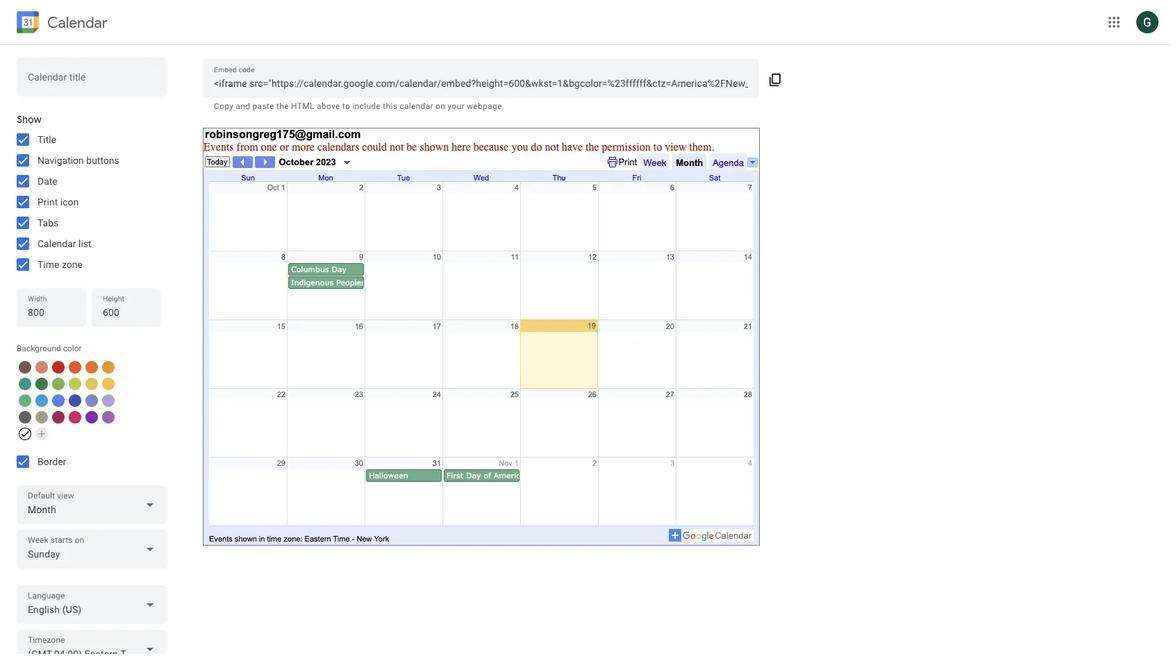 Task type: describe. For each thing, give the bounding box(es) containing it.
paste
[[253, 101, 274, 111]]

calendar for calendar list
[[38, 238, 76, 250]]

background
[[17, 344, 61, 354]]

birch menu item
[[35, 412, 48, 424]]

graphite menu item
[[19, 412, 31, 424]]

pistachio menu item
[[52, 378, 65, 391]]

zone
[[62, 259, 83, 270]]

copy and paste the html above to include this calendar on your webpage.
[[214, 101, 505, 111]]

wisteria menu item
[[102, 395, 115, 407]]

content_copy button
[[760, 62, 792, 95]]

this
[[383, 101, 398, 111]]

blueberry menu item
[[69, 395, 81, 407]]

flamingo menu item
[[35, 361, 48, 374]]

to
[[343, 101, 350, 111]]

list
[[79, 238, 91, 250]]

banana menu item
[[102, 378, 115, 391]]

show
[[17, 113, 42, 126]]

eucalyptus menu item
[[19, 378, 31, 391]]

calendar color menu item
[[19, 428, 31, 441]]

citron menu item
[[85, 378, 98, 391]]

your
[[448, 101, 465, 111]]

date
[[38, 176, 58, 187]]

navigation
[[38, 155, 84, 166]]

lavender menu item
[[85, 395, 98, 407]]

color
[[63, 344, 82, 354]]

and
[[236, 101, 250, 111]]

html
[[291, 101, 315, 111]]

icon
[[60, 197, 79, 208]]

tomato menu item
[[52, 361, 65, 374]]

calendar for calendar
[[47, 13, 108, 32]]

background color
[[17, 344, 82, 354]]

content_copy
[[769, 73, 783, 87]]

webpage.
[[467, 101, 505, 111]]



Task type: locate. For each thing, give the bounding box(es) containing it.
tangerine menu item
[[69, 361, 81, 374]]

calendar list
[[38, 238, 91, 250]]

include
[[353, 101, 381, 111]]

basil menu item
[[35, 378, 48, 391]]

None field
[[17, 486, 167, 525], [17, 530, 167, 569], [17, 586, 167, 625], [17, 630, 167, 655], [17, 486, 167, 525], [17, 530, 167, 569], [17, 586, 167, 625], [17, 630, 167, 655]]

copy
[[214, 101, 234, 111]]

the
[[277, 101, 289, 111]]

border
[[38, 457, 66, 468]]

navigation buttons
[[38, 155, 119, 166]]

buttons
[[86, 155, 119, 166]]

calendar link
[[14, 8, 108, 39]]

1 vertical spatial calendar
[[38, 238, 76, 250]]

cherry blossom menu item
[[69, 412, 81, 424]]

calendar
[[400, 101, 434, 111]]

on
[[436, 101, 446, 111]]

0 vertical spatial calendar
[[47, 13, 108, 32]]

add custom color menu item
[[35, 428, 48, 441]]

calendar
[[47, 13, 108, 32], [38, 238, 76, 250]]

above
[[317, 101, 340, 111]]

mango menu item
[[102, 361, 115, 374]]

pumpkin menu item
[[85, 361, 98, 374]]

tabs
[[38, 218, 59, 229]]

time zone
[[38, 259, 83, 270]]

title
[[38, 134, 56, 145]]

print icon
[[38, 197, 79, 208]]

print
[[38, 197, 58, 208]]

avocado menu item
[[69, 378, 81, 391]]

None text field
[[28, 72, 156, 92], [214, 74, 749, 93], [28, 72, 156, 92], [214, 74, 749, 93]]

sage menu item
[[19, 395, 31, 407]]

peacock menu item
[[35, 395, 48, 407]]

time
[[38, 259, 59, 270]]

grape menu item
[[85, 412, 98, 424]]

None number field
[[28, 303, 75, 323], [103, 303, 150, 323], [28, 303, 75, 323], [103, 303, 150, 323]]

amethyst menu item
[[102, 412, 115, 424]]

radicchio menu item
[[52, 412, 65, 424]]

cobalt menu item
[[52, 395, 65, 407]]

cocoa menu item
[[19, 361, 31, 374]]



Task type: vqa. For each thing, say whether or not it's contained in the screenshot.
Icon
yes



